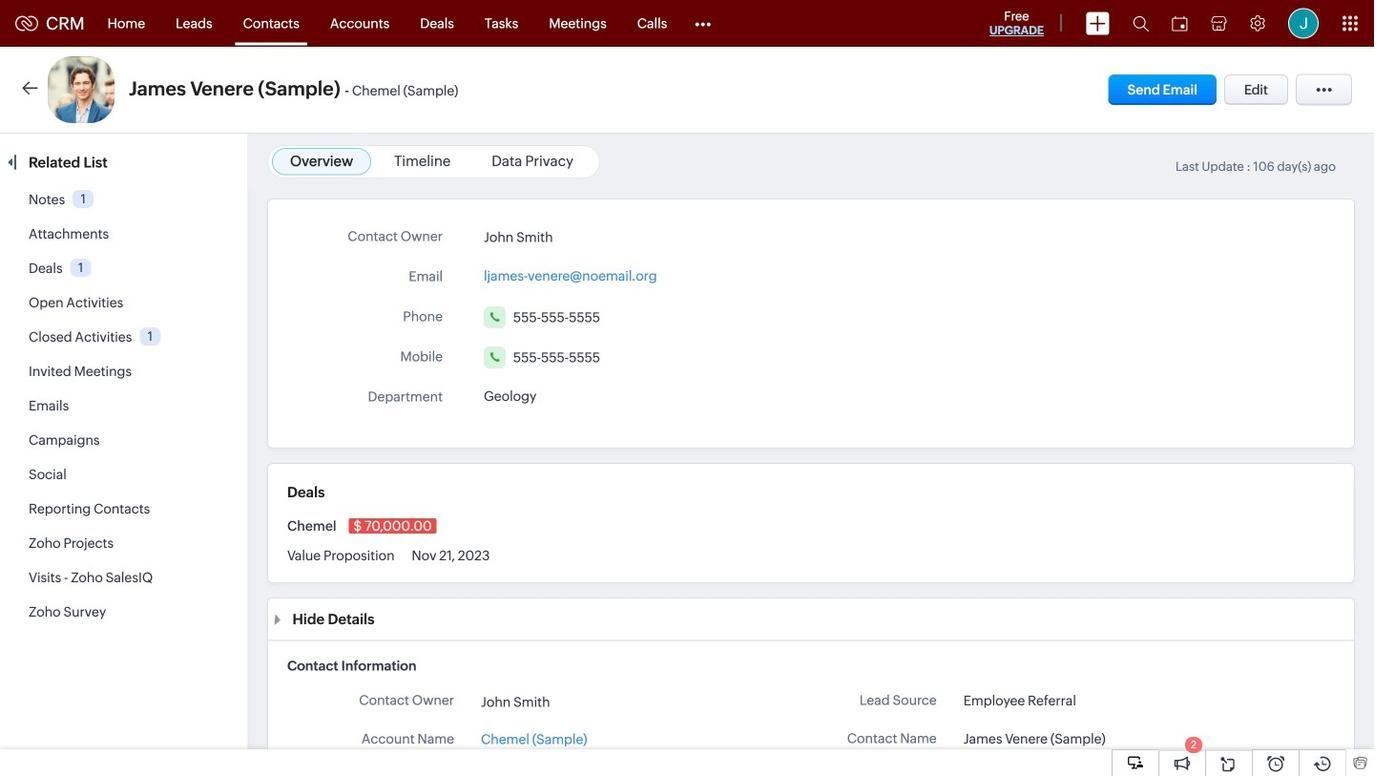Task type: describe. For each thing, give the bounding box(es) containing it.
logo image
[[15, 16, 38, 31]]

search image
[[1133, 15, 1149, 32]]

search element
[[1122, 0, 1161, 47]]

calendar image
[[1172, 16, 1188, 31]]



Task type: locate. For each thing, give the bounding box(es) containing it.
create menu image
[[1086, 12, 1110, 35]]

Other Modules field
[[683, 8, 724, 39]]

profile image
[[1289, 8, 1319, 39]]

create menu element
[[1075, 0, 1122, 46]]

profile element
[[1277, 0, 1331, 46]]



Task type: vqa. For each thing, say whether or not it's contained in the screenshot.
the other modules field
yes



